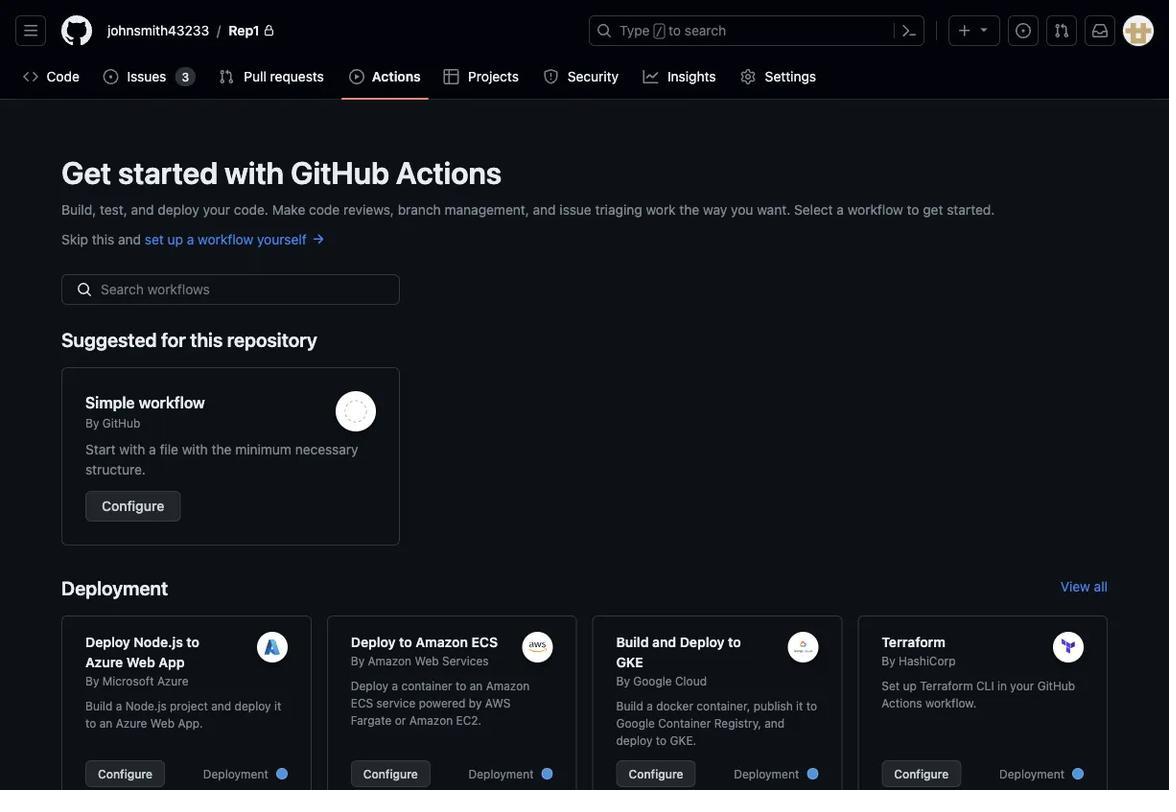 Task type: vqa. For each thing, say whether or not it's contained in the screenshot.


Task type: locate. For each thing, give the bounding box(es) containing it.
actions up the branch
[[396, 154, 502, 191]]

azure
[[85, 654, 123, 670], [157, 674, 189, 688], [116, 716, 147, 730]]

web up 'container'
[[415, 654, 439, 667]]

deployment for gke
[[734, 767, 799, 781]]

0 vertical spatial terraform
[[882, 634, 946, 650]]

to up 'container'
[[399, 634, 412, 650]]

workflow up the file
[[139, 394, 205, 412]]

deployment down registry,
[[734, 767, 799, 781]]

github for by
[[102, 416, 140, 430]]

to left the get
[[907, 201, 919, 217]]

workflow down code.
[[198, 231, 253, 247]]

1 vertical spatial ecs
[[351, 696, 373, 710]]

ec2.
[[456, 714, 481, 727]]

by down simple
[[85, 416, 99, 430]]

pull requests link
[[211, 62, 334, 91]]

this
[[92, 231, 114, 247], [190, 328, 223, 351]]

configure link for workflow
[[85, 491, 181, 522]]

code.
[[234, 201, 268, 217]]

0 horizontal spatial the
[[212, 441, 232, 457]]

1 horizontal spatial it
[[796, 699, 803, 713]]

1 vertical spatial this
[[190, 328, 223, 351]]

build a node.js project and deploy it to an azure web app.
[[85, 699, 281, 730]]

/
[[217, 23, 221, 38], [656, 25, 663, 38]]

search image
[[77, 282, 92, 297]]

deploy left gke.
[[616, 734, 653, 747]]

all
[[1094, 578, 1108, 594]]

by up set
[[882, 654, 895, 667]]

amazon
[[416, 634, 468, 650], [368, 654, 411, 667], [486, 679, 530, 692], [409, 714, 453, 727]]

and inside build a node.js project and deploy it to an azure web app.
[[211, 699, 231, 713]]

container
[[658, 716, 711, 730]]

a left the file
[[149, 441, 156, 457]]

set
[[145, 231, 164, 247]]

hashicorp
[[899, 654, 956, 667]]

actions right play icon
[[372, 69, 421, 84]]

/ inside johnsmith43233 /
[[217, 23, 221, 38]]

configure link down or
[[351, 760, 430, 787]]

code
[[47, 69, 79, 84]]

deploy inside deploy node.js to azure web app by               microsoft azure
[[85, 634, 130, 650]]

2 vertical spatial workflow
[[139, 394, 205, 412]]

services
[[442, 654, 489, 667]]

yourself
[[257, 231, 307, 247]]

1 horizontal spatial deploy
[[235, 699, 271, 713]]

issue opened image
[[1016, 23, 1031, 38]]

the left way
[[679, 201, 699, 217]]

and left set
[[118, 231, 141, 247]]

1 vertical spatial deploy
[[235, 699, 271, 713]]

an down microsoft
[[99, 716, 113, 730]]

to
[[669, 23, 681, 38], [907, 201, 919, 217], [186, 634, 200, 650], [399, 634, 412, 650], [728, 634, 741, 650], [456, 679, 466, 692], [806, 699, 817, 713], [85, 716, 96, 730], [656, 734, 667, 747]]

an inside deploy a container to an amazon ecs service powered by aws fargate or amazon ec2.
[[470, 679, 483, 692]]

with up structure.
[[119, 441, 145, 457]]

0 vertical spatial google
[[633, 674, 672, 688]]

ecs up services
[[471, 634, 498, 650]]

configure down workflow.
[[894, 767, 949, 781]]

and up "cloud"
[[652, 634, 676, 650]]

web
[[126, 654, 155, 670], [415, 654, 439, 667], [150, 716, 175, 730]]

by inside terraform by               hashicorp
[[882, 654, 895, 667]]

a
[[837, 201, 844, 217], [187, 231, 194, 247], [149, 441, 156, 457], [392, 679, 398, 692], [116, 699, 122, 713], [646, 699, 653, 713]]

0 vertical spatial node.js
[[134, 634, 183, 650]]

0 vertical spatial github
[[291, 154, 389, 191]]

configure link
[[85, 491, 181, 522], [85, 760, 165, 787], [351, 760, 430, 787], [616, 760, 696, 787], [882, 760, 961, 787]]

0 vertical spatial deploy
[[158, 201, 199, 217]]

this right for
[[190, 328, 223, 351]]

0 horizontal spatial github
[[102, 416, 140, 430]]

get
[[923, 201, 943, 217]]

work
[[646, 201, 676, 217]]

workflow inside simple workflow by             github
[[139, 394, 205, 412]]

0 vertical spatial actions
[[372, 69, 421, 84]]

github up code
[[291, 154, 389, 191]]

and
[[131, 201, 154, 217], [533, 201, 556, 217], [118, 231, 141, 247], [652, 634, 676, 650], [211, 699, 231, 713], [765, 716, 785, 730]]

build for docker
[[616, 699, 643, 713]]

with right the file
[[182, 441, 208, 457]]

deployment down build a node.js project and deploy it to an azure web app.
[[203, 767, 268, 781]]

this right skip
[[92, 231, 114, 247]]

git pull request image
[[219, 69, 234, 84]]

2 vertical spatial actions
[[882, 696, 922, 710]]

deploy to amazon ecs logo image
[[528, 642, 547, 653]]

configure down structure.
[[102, 498, 164, 514]]

1 vertical spatial actions
[[396, 154, 502, 191]]

2 vertical spatial github
[[1037, 679, 1075, 692]]

google inside build a docker container, publish it to google container registry, and deploy to gke.
[[616, 716, 655, 730]]

code
[[309, 201, 340, 217]]

web up microsoft
[[126, 654, 155, 670]]

your right 'in' at right
[[1010, 679, 1034, 692]]

actions
[[372, 69, 421, 84], [396, 154, 502, 191], [882, 696, 922, 710]]

list
[[100, 15, 577, 46]]

1 vertical spatial terraform
[[920, 679, 973, 692]]

2 vertical spatial azure
[[116, 716, 147, 730]]

terraform up hashicorp
[[882, 634, 946, 650]]

deployment
[[61, 577, 168, 599], [203, 767, 268, 781], [469, 767, 534, 781], [734, 767, 799, 781], [999, 767, 1064, 781]]

build down microsoft
[[85, 699, 112, 713]]

terraform
[[882, 634, 946, 650], [920, 679, 973, 692]]

by down gke at the right of page
[[616, 674, 630, 688]]

up inside "set up terraform cli in your github actions workflow."
[[903, 679, 917, 692]]

github inside simple workflow by             github
[[102, 416, 140, 430]]

with
[[224, 154, 284, 191], [119, 441, 145, 457], [182, 441, 208, 457]]

by up fargate
[[351, 654, 365, 667]]

configure down build a node.js project and deploy it to an azure web app.
[[98, 767, 153, 781]]

1 vertical spatial the
[[212, 441, 232, 457]]

gke.
[[670, 734, 696, 747]]

configure for node.js
[[98, 767, 153, 781]]

web inside deploy node.js to azure web app by               microsoft azure
[[126, 654, 155, 670]]

reviews,
[[343, 201, 394, 217]]

list containing johnsmith43233 /
[[100, 15, 577, 46]]

0 horizontal spatial with
[[119, 441, 145, 457]]

0 horizontal spatial /
[[217, 23, 221, 38]]

terraform up workflow.
[[920, 679, 973, 692]]

a inside build a node.js project and deploy it to an azure web app.
[[116, 699, 122, 713]]

1 horizontal spatial your
[[1010, 679, 1034, 692]]

workflow
[[848, 201, 903, 217], [198, 231, 253, 247], [139, 394, 205, 412]]

branch
[[398, 201, 441, 217]]

deploy to amazon ecs by               amazon web services
[[351, 634, 498, 667]]

security link
[[535, 62, 628, 91]]

with up code.
[[224, 154, 284, 191]]

0 vertical spatial an
[[470, 679, 483, 692]]

1 vertical spatial an
[[99, 716, 113, 730]]

configure link down gke.
[[616, 760, 696, 787]]

1 horizontal spatial /
[[656, 25, 663, 38]]

rep1 link
[[221, 15, 283, 46]]

up for set
[[903, 679, 917, 692]]

a down microsoft
[[116, 699, 122, 713]]

node.js down microsoft
[[125, 699, 167, 713]]

to up project
[[186, 634, 200, 650]]

/ inside type / to search
[[656, 25, 663, 38]]

0 horizontal spatial ecs
[[351, 696, 373, 710]]

0 horizontal spatial it
[[274, 699, 281, 713]]

it down deploy node.js to azure web app logo
[[274, 699, 281, 713]]

actions down set
[[882, 696, 922, 710]]

1 it from the left
[[274, 699, 281, 713]]

node.js inside build a node.js project and deploy it to an azure web app.
[[125, 699, 167, 713]]

1 horizontal spatial ecs
[[471, 634, 498, 650]]

deploy down deploy node.js to azure web app logo
[[235, 699, 271, 713]]

google left container
[[616, 716, 655, 730]]

simple workflow logo image
[[345, 400, 367, 422]]

1 vertical spatial your
[[1010, 679, 1034, 692]]

node.js
[[134, 634, 183, 650], [125, 699, 167, 713]]

/ for type
[[656, 25, 663, 38]]

by inside simple workflow by             github
[[85, 416, 99, 430]]

0 vertical spatial the
[[679, 201, 699, 217]]

your up set up a workflow yourself
[[203, 201, 230, 217]]

web left app.
[[150, 716, 175, 730]]

amazon down powered
[[409, 714, 453, 727]]

deploy
[[158, 201, 199, 217], [235, 699, 271, 713], [616, 734, 653, 747]]

/ left rep1 on the left top of the page
[[217, 23, 221, 38]]

google inside build and deploy to gke by               google cloud
[[633, 674, 672, 688]]

the
[[679, 201, 699, 217], [212, 441, 232, 457]]

graph image
[[643, 69, 658, 84]]

to inside build a node.js project and deploy it to an azure web app.
[[85, 716, 96, 730]]

and down publish
[[765, 716, 785, 730]]

amazon up service
[[368, 654, 411, 667]]

and right project
[[211, 699, 231, 713]]

terraform inside "set up terraform cli in your github actions workflow."
[[920, 679, 973, 692]]

actions inside 'link'
[[372, 69, 421, 84]]

and inside build a docker container, publish it to google container registry, and deploy to gke.
[[765, 716, 785, 730]]

deployment for by
[[469, 767, 534, 781]]

deploy down started
[[158, 201, 199, 217]]

azure down microsoft
[[116, 716, 147, 730]]

ecs up fargate
[[351, 696, 373, 710]]

aws
[[485, 696, 511, 710]]

0 vertical spatial ecs
[[471, 634, 498, 650]]

1 vertical spatial github
[[102, 416, 140, 430]]

web inside deploy to amazon ecs by               amazon web services
[[415, 654, 439, 667]]

configure link for by
[[882, 760, 961, 787]]

node.js inside deploy node.js to azure web app by               microsoft azure
[[134, 634, 183, 650]]

0 horizontal spatial this
[[92, 231, 114, 247]]

terraform logo image
[[1060, 639, 1077, 656]]

up for set
[[167, 231, 183, 247]]

workflow.
[[925, 696, 977, 710]]

2 horizontal spatial deploy
[[616, 734, 653, 747]]

suggested
[[61, 328, 157, 351]]

configure
[[102, 498, 164, 514], [98, 767, 153, 781], [363, 767, 418, 781], [629, 767, 683, 781], [894, 767, 949, 781]]

configure for by
[[894, 767, 949, 781]]

build up gke at the right of page
[[616, 634, 649, 650]]

deploy inside deploy a container to an amazon ecs service powered by aws fargate or amazon ec2.
[[351, 679, 388, 692]]

0 vertical spatial up
[[167, 231, 183, 247]]

play image
[[349, 69, 364, 84]]

build, test, and deploy your code. make code reviews, branch management, and issue triaging work the way you want. select a workflow to get started.
[[61, 201, 995, 217]]

configure for to
[[363, 767, 418, 781]]

1 vertical spatial node.js
[[125, 699, 167, 713]]

view
[[1060, 578, 1090, 594]]

want.
[[757, 201, 790, 217]]

configure link for node.js
[[85, 760, 165, 787]]

to down services
[[456, 679, 466, 692]]

2 it from the left
[[796, 699, 803, 713]]

it right publish
[[796, 699, 803, 713]]

build inside build a node.js project and deploy it to an azure web app.
[[85, 699, 112, 713]]

workflow left the get
[[848, 201, 903, 217]]

2 vertical spatial deploy
[[616, 734, 653, 747]]

triaging
[[595, 201, 642, 217]]

to down deploy node.js to azure web app by               microsoft azure at the bottom left of the page
[[85, 716, 96, 730]]

build down gke at the right of page
[[616, 699, 643, 713]]

configure link down build a node.js project and deploy it to an azure web app.
[[85, 760, 165, 787]]

1 vertical spatial up
[[903, 679, 917, 692]]

1 horizontal spatial up
[[903, 679, 917, 692]]

configure link for to
[[351, 760, 430, 787]]

deploy inside deploy to amazon ecs by               amazon web services
[[351, 634, 396, 650]]

structure.
[[85, 461, 146, 477]]

2 horizontal spatial github
[[1037, 679, 1075, 692]]

to left gke.
[[656, 734, 667, 747]]

ecs inside deploy a container to an amazon ecs service powered by aws fargate or amazon ec2.
[[351, 696, 373, 710]]

github down simple
[[102, 416, 140, 430]]

1 horizontal spatial this
[[190, 328, 223, 351]]

google down gke at the right of page
[[633, 674, 672, 688]]

0 horizontal spatial up
[[167, 231, 183, 247]]

0 horizontal spatial your
[[203, 201, 230, 217]]

0 horizontal spatial an
[[99, 716, 113, 730]]

deploy inside build and deploy to gke by               google cloud
[[680, 634, 725, 650]]

azure up microsoft
[[85, 654, 123, 670]]

a left docker
[[646, 699, 653, 713]]

triangle down image
[[976, 22, 992, 37]]

1 vertical spatial workflow
[[198, 231, 253, 247]]

google
[[633, 674, 672, 688], [616, 716, 655, 730]]

skip
[[61, 231, 88, 247]]

/ right type
[[656, 25, 663, 38]]

github down terraform logo in the right bottom of the page
[[1037, 679, 1075, 692]]

it
[[274, 699, 281, 713], [796, 699, 803, 713]]

a inside start with a file with the minimum necessary structure.
[[149, 441, 156, 457]]

a up service
[[392, 679, 398, 692]]

by left microsoft
[[85, 674, 99, 688]]

configure link for and
[[616, 760, 696, 787]]

1 vertical spatial google
[[616, 716, 655, 730]]

insights
[[668, 69, 716, 84]]

configure link down workflow.
[[882, 760, 961, 787]]

an
[[470, 679, 483, 692], [99, 716, 113, 730]]

your inside "set up terraform cli in your github actions workflow."
[[1010, 679, 1034, 692]]

an up the by
[[470, 679, 483, 692]]

to up the container,
[[728, 634, 741, 650]]

type
[[620, 23, 650, 38]]

node.js up app
[[134, 634, 183, 650]]

0 vertical spatial azure
[[85, 654, 123, 670]]

and left issue
[[533, 201, 556, 217]]

configure down or
[[363, 767, 418, 781]]

build inside build a docker container, publish it to google container registry, and deploy to gke.
[[616, 699, 643, 713]]

configure link down structure.
[[85, 491, 181, 522]]

container
[[401, 679, 452, 692]]

docker
[[656, 699, 693, 713]]

build inside build and deploy to gke by               google cloud
[[616, 634, 649, 650]]

configure down gke.
[[629, 767, 683, 781]]

set up a workflow yourself
[[145, 231, 310, 247]]

terraform by               hashicorp
[[882, 634, 956, 667]]

1 horizontal spatial an
[[470, 679, 483, 692]]

lock image
[[263, 25, 275, 36]]

the left the minimum
[[212, 441, 232, 457]]

homepage image
[[61, 15, 92, 46]]

deployment down the "ec2."
[[469, 767, 534, 781]]

azure down app
[[157, 674, 189, 688]]

command palette image
[[901, 23, 917, 38]]

johnsmith43233 link
[[100, 15, 217, 46]]

1 horizontal spatial github
[[291, 154, 389, 191]]



Task type: describe. For each thing, give the bounding box(es) containing it.
started.
[[947, 201, 995, 217]]

deploy for web
[[85, 634, 130, 650]]

set up a workflow yourself link
[[145, 231, 326, 247]]

app
[[159, 654, 185, 670]]

set up terraform cli in your github actions workflow.
[[882, 679, 1075, 710]]

to inside deploy to amazon ecs by               amazon web services
[[399, 634, 412, 650]]

deploy inside build a node.js project and deploy it to an azure web app.
[[235, 699, 271, 713]]

gke
[[616, 654, 643, 670]]

repository
[[227, 328, 317, 351]]

notifications image
[[1092, 23, 1108, 38]]

registry,
[[714, 716, 761, 730]]

johnsmith43233
[[107, 23, 209, 38]]

actions inside "set up terraform cli in your github actions workflow."
[[882, 696, 922, 710]]

/ for johnsmith43233
[[217, 23, 221, 38]]

deployment down 'in' at right
[[999, 767, 1064, 781]]

suggested for this repository
[[61, 328, 317, 351]]

in
[[997, 679, 1007, 692]]

to inside deploy node.js to azure web app by               microsoft azure
[[186, 634, 200, 650]]

and inside build and deploy to gke by               google cloud
[[652, 634, 676, 650]]

0 vertical spatial workflow
[[848, 201, 903, 217]]

deployment up deploy node.js to azure web app by               microsoft azure at the bottom left of the page
[[61, 577, 168, 599]]

build for deploy
[[616, 634, 649, 650]]

issues
[[127, 69, 166, 84]]

issue opened image
[[103, 69, 118, 84]]

3
[[182, 70, 189, 83]]

amazon up services
[[416, 634, 468, 650]]

configure for and
[[629, 767, 683, 781]]

pull requests
[[244, 69, 324, 84]]

you
[[731, 201, 753, 217]]

start with a file with the minimum necessary structure.
[[85, 441, 358, 477]]

to right publish
[[806, 699, 817, 713]]

github inside "set up terraform cli in your github actions workflow."
[[1037, 679, 1075, 692]]

plus image
[[957, 23, 972, 38]]

view all link
[[1060, 561, 1108, 616]]

1 horizontal spatial the
[[679, 201, 699, 217]]

0 horizontal spatial deploy
[[158, 201, 199, 217]]

minimum
[[235, 441, 292, 457]]

make
[[272, 201, 305, 217]]

pull
[[244, 69, 266, 84]]

github for with
[[291, 154, 389, 191]]

table image
[[444, 69, 459, 84]]

to inside build and deploy to gke by               google cloud
[[728, 634, 741, 650]]

requests
[[270, 69, 324, 84]]

by
[[469, 696, 482, 710]]

0 vertical spatial your
[[203, 201, 230, 217]]

management,
[[445, 201, 529, 217]]

deploy for an
[[351, 679, 388, 692]]

file
[[160, 441, 178, 457]]

simple
[[85, 394, 135, 412]]

shield image
[[543, 69, 558, 84]]

code image
[[23, 69, 38, 84]]

publish
[[753, 699, 793, 713]]

simple workflow by             github
[[85, 394, 205, 430]]

projects
[[468, 69, 519, 84]]

configure for workflow
[[102, 498, 164, 514]]

actions link
[[341, 62, 428, 91]]

settings
[[765, 69, 816, 84]]

0 vertical spatial this
[[92, 231, 114, 247]]

1 horizontal spatial with
[[182, 441, 208, 457]]

johnsmith43233 /
[[107, 23, 221, 38]]

service
[[376, 696, 416, 710]]

powered
[[419, 696, 466, 710]]

insights link
[[635, 62, 725, 91]]

deployment for web
[[203, 767, 268, 781]]

way
[[703, 201, 727, 217]]

type / to search
[[620, 23, 726, 38]]

a right select
[[837, 201, 844, 217]]

rep1
[[228, 23, 260, 38]]

issue
[[559, 201, 592, 217]]

build for node.js
[[85, 699, 112, 713]]

ecs inside deploy to amazon ecs by               amazon web services
[[471, 634, 498, 650]]

cloud
[[675, 674, 707, 688]]

deploy node.js to azure web app by               microsoft azure
[[85, 634, 200, 688]]

arrow right image
[[310, 232, 326, 247]]

search
[[685, 23, 726, 38]]

container,
[[697, 699, 750, 713]]

a inside build a docker container, publish it to google container registry, and deploy to gke.
[[646, 699, 653, 713]]

code link
[[15, 62, 88, 91]]

to inside deploy a container to an amazon ecs service powered by aws fargate or amazon ec2.
[[456, 679, 466, 692]]

deploy node.js to azure web app logo image
[[264, 639, 281, 656]]

projects link
[[436, 62, 528, 91]]

test,
[[100, 201, 127, 217]]

by inside deploy node.js to azure web app by               microsoft azure
[[85, 674, 99, 688]]

terraform inside terraform by               hashicorp
[[882, 634, 946, 650]]

app.
[[178, 716, 203, 730]]

it inside build a node.js project and deploy it to an azure web app.
[[274, 699, 281, 713]]

by inside deploy to amazon ecs by               amazon web services
[[351, 654, 365, 667]]

an inside build a node.js project and deploy it to an azure web app.
[[99, 716, 113, 730]]

by inside build and deploy to gke by               google cloud
[[616, 674, 630, 688]]

build,
[[61, 201, 96, 217]]

get
[[61, 154, 111, 191]]

the inside start with a file with the minimum necessary structure.
[[212, 441, 232, 457]]

1 vertical spatial azure
[[157, 674, 189, 688]]

for
[[161, 328, 186, 351]]

set
[[882, 679, 900, 692]]

view all
[[1060, 578, 1108, 594]]

build and deploy to gke by               google cloud
[[616, 634, 741, 688]]

deploy for by
[[351, 634, 396, 650]]

azure inside build a node.js project and deploy it to an azure web app.
[[116, 716, 147, 730]]

select
[[794, 201, 833, 217]]

to left search
[[669, 23, 681, 38]]

a right set
[[187, 231, 194, 247]]

microsoft
[[102, 674, 154, 688]]

or
[[395, 714, 406, 727]]

fargate
[[351, 714, 392, 727]]

and right test,
[[131, 201, 154, 217]]

deploy inside build a docker container, publish it to google container registry, and deploy to gke.
[[616, 734, 653, 747]]

necessary
[[295, 441, 358, 457]]

build a docker container, publish it to google container registry, and deploy to gke.
[[616, 699, 817, 747]]

skip this and
[[61, 231, 145, 247]]

amazon up aws
[[486, 679, 530, 692]]

2 horizontal spatial with
[[224, 154, 284, 191]]

gear image
[[741, 69, 756, 84]]

git pull request image
[[1054, 23, 1069, 38]]

project
[[170, 699, 208, 713]]

security
[[568, 69, 619, 84]]

Search workflows text field
[[61, 274, 400, 305]]

get started with github actions
[[61, 154, 502, 191]]

web inside build a node.js project and deploy it to an azure web app.
[[150, 716, 175, 730]]

cli
[[976, 679, 994, 692]]

start
[[85, 441, 116, 457]]

a inside deploy a container to an amazon ecs service powered by aws fargate or amazon ec2.
[[392, 679, 398, 692]]

settings link
[[733, 62, 825, 91]]

build and deploy to gke logo image
[[794, 642, 812, 653]]

started
[[118, 154, 218, 191]]

it inside build a docker container, publish it to google container registry, and deploy to gke.
[[796, 699, 803, 713]]



